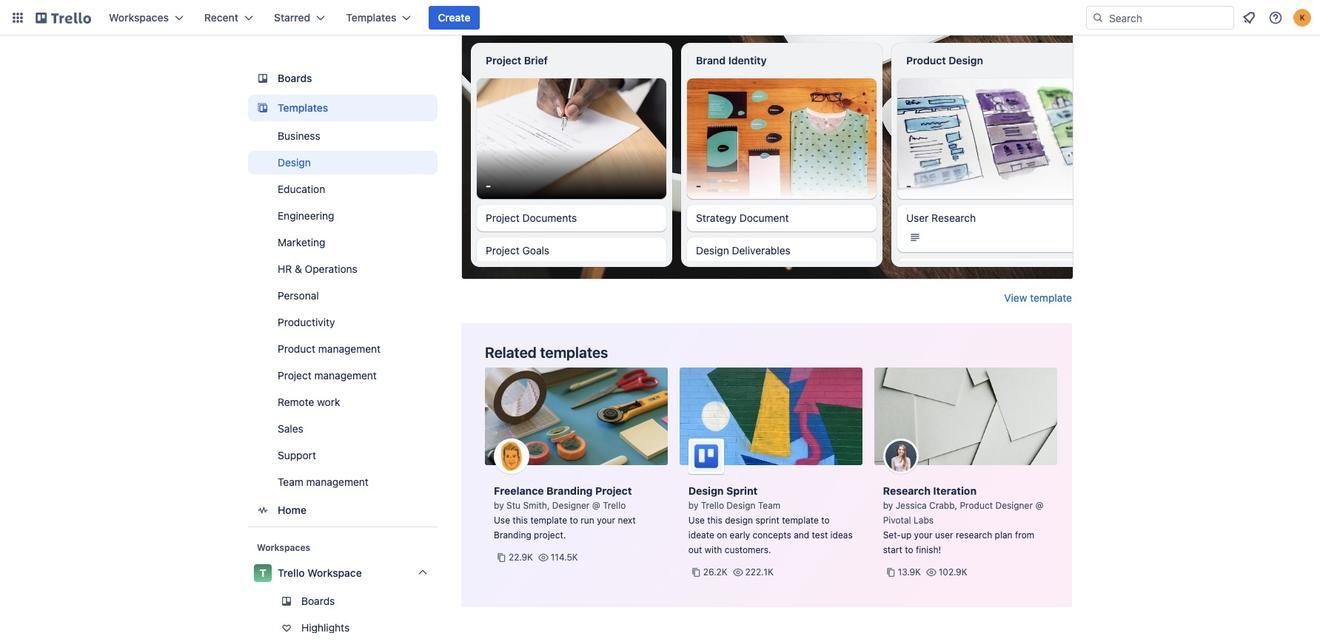 Task type: describe. For each thing, give the bounding box(es) containing it.
management for team management
[[306, 476, 369, 489]]

education
[[278, 183, 325, 195]]

test
[[812, 530, 828, 541]]

to inside research iteration by jessica crabb, product designer @ pivotal labs set-up your user research plan from start to finish!
[[905, 545, 913, 556]]

product management
[[278, 343, 381, 355]]

t
[[259, 567, 266, 580]]

operations
[[305, 263, 358, 275]]

management for project management
[[314, 369, 377, 382]]

templates button
[[337, 6, 420, 30]]

this inside the design sprint by trello design team use this design sprint template to ideate on early concepts and test ideas out with customers.
[[707, 515, 723, 526]]

and
[[794, 530, 809, 541]]

your inside research iteration by jessica crabb, product designer @ pivotal labs set-up your user research plan from start to finish!
[[914, 530, 933, 541]]

research
[[883, 485, 931, 498]]

next
[[618, 515, 636, 526]]

personal link
[[248, 284, 438, 308]]

create
[[438, 11, 471, 24]]

start
[[883, 545, 902, 556]]

template board image
[[254, 99, 272, 117]]

recent button
[[195, 6, 262, 30]]

&
[[295, 263, 302, 275]]

on
[[717, 530, 727, 541]]

business link
[[248, 124, 438, 148]]

project inside freelance branding project by stu smith, designer @ trello use this template to run your next branding project.
[[595, 485, 632, 498]]

crabb,
[[929, 501, 957, 512]]

starred
[[274, 11, 310, 24]]

home image
[[254, 502, 272, 520]]

design for design sprint by trello design team use this design sprint template to ideate on early concepts and test ideas out with customers.
[[688, 485, 724, 498]]

freelance
[[494, 485, 544, 498]]

trello workspace
[[278, 567, 362, 580]]

freelance branding project by stu smith, designer @ trello use this template to run your next branding project.
[[494, 485, 636, 541]]

education link
[[248, 178, 438, 201]]

sprint
[[726, 485, 758, 498]]

management for product management
[[318, 343, 381, 355]]

boards for 2nd "boards" link from the top
[[301, 595, 335, 608]]

labs
[[914, 515, 934, 526]]

template inside freelance branding project by stu smith, designer @ trello use this template to run your next branding project.
[[530, 515, 567, 526]]

by for design
[[688, 501, 699, 512]]

home
[[278, 504, 307, 517]]

concepts
[[753, 530, 791, 541]]

hr & operations
[[278, 263, 358, 275]]

primary element
[[0, 0, 1320, 36]]

marketing link
[[248, 231, 438, 255]]

stu
[[506, 501, 521, 512]]

222.1k
[[745, 567, 774, 578]]

support link
[[248, 444, 438, 468]]

project.
[[534, 530, 566, 541]]

1 vertical spatial branding
[[494, 530, 531, 541]]

by for research
[[883, 501, 893, 512]]

create button
[[429, 6, 479, 30]]

customers.
[[725, 545, 771, 556]]

sales link
[[248, 418, 438, 441]]

engineering
[[278, 210, 334, 222]]

design
[[725, 515, 753, 526]]

view template
[[1004, 292, 1072, 304]]

kendallparks02 (kendallparks02) image
[[1294, 9, 1311, 27]]

smith,
[[523, 501, 550, 512]]

jessica crabb, product designer @ pivotal labs image
[[883, 439, 919, 475]]

product management link
[[248, 338, 438, 361]]

13.9k
[[898, 567, 921, 578]]

102.9k
[[939, 567, 967, 578]]

with
[[705, 545, 722, 556]]

early
[[730, 530, 750, 541]]

related templates
[[485, 344, 608, 361]]

1 vertical spatial workspaces
[[257, 543, 310, 554]]

ideate
[[688, 530, 714, 541]]

team management link
[[248, 471, 438, 495]]

@ for branding
[[592, 501, 600, 512]]

workspace
[[307, 567, 362, 580]]

1 boards link from the top
[[248, 65, 438, 92]]

project management
[[278, 369, 377, 382]]

view template link
[[1004, 291, 1072, 306]]

plan
[[995, 530, 1013, 541]]

engineering link
[[248, 204, 438, 228]]

26.2k
[[703, 567, 728, 578]]

out
[[688, 545, 702, 556]]

back to home image
[[36, 6, 91, 30]]

user
[[935, 530, 953, 541]]

114.5k
[[551, 552, 578, 563]]

template inside the design sprint by trello design team use this design sprint template to ideate on early concepts and test ideas out with customers.
[[782, 515, 819, 526]]

trello inside freelance branding project by stu smith, designer @ trello use this template to run your next branding project.
[[603, 501, 626, 512]]



Task type: vqa. For each thing, say whether or not it's contained in the screenshot.
1st Designer from the right
yes



Task type: locate. For each thing, give the bounding box(es) containing it.
marketing
[[278, 236, 325, 249]]

stu smith, designer @ trello image
[[494, 439, 529, 475]]

1 by from the left
[[494, 501, 504, 512]]

0 horizontal spatial by
[[494, 501, 504, 512]]

1 designer from the left
[[552, 501, 590, 512]]

2 vertical spatial management
[[306, 476, 369, 489]]

@
[[592, 501, 600, 512], [1035, 501, 1044, 512]]

0 vertical spatial design
[[278, 156, 311, 169]]

productivity
[[278, 316, 335, 329]]

templates up business
[[278, 101, 328, 114]]

hr
[[278, 263, 292, 275]]

designer for iteration
[[995, 501, 1033, 512]]

1 horizontal spatial design
[[688, 485, 724, 498]]

management
[[318, 343, 381, 355], [314, 369, 377, 382], [306, 476, 369, 489]]

0 horizontal spatial this
[[513, 515, 528, 526]]

2 vertical spatial design
[[727, 501, 756, 512]]

team down the support
[[278, 476, 303, 489]]

template up the project. on the left
[[530, 515, 567, 526]]

1 vertical spatial your
[[914, 530, 933, 541]]

2 by from the left
[[688, 501, 699, 512]]

0 horizontal spatial @
[[592, 501, 600, 512]]

0 vertical spatial branding
[[546, 485, 593, 498]]

trello up next
[[603, 501, 626, 512]]

0 horizontal spatial templates
[[278, 101, 328, 114]]

template
[[1030, 292, 1072, 304], [530, 515, 567, 526], [782, 515, 819, 526]]

by inside the design sprint by trello design team use this design sprint template to ideate on early concepts and test ideas out with customers.
[[688, 501, 699, 512]]

@ for iteration
[[1035, 501, 1044, 512]]

3 by from the left
[[883, 501, 893, 512]]

template right view
[[1030, 292, 1072, 304]]

finish!
[[916, 545, 941, 556]]

0 horizontal spatial use
[[494, 515, 510, 526]]

0 horizontal spatial template
[[530, 515, 567, 526]]

1 horizontal spatial team
[[758, 501, 781, 512]]

templates
[[540, 344, 608, 361]]

your down labs
[[914, 530, 933, 541]]

trello right t
[[278, 567, 305, 580]]

1 horizontal spatial template
[[782, 515, 819, 526]]

boards
[[278, 72, 312, 84], [301, 595, 335, 608]]

1 horizontal spatial use
[[688, 515, 705, 526]]

0 vertical spatial management
[[318, 343, 381, 355]]

product down iteration at the bottom right of page
[[960, 501, 993, 512]]

by up ideate
[[688, 501, 699, 512]]

by inside freelance branding project by stu smith, designer @ trello use this template to run your next branding project.
[[494, 501, 504, 512]]

1 horizontal spatial this
[[707, 515, 723, 526]]

run
[[581, 515, 594, 526]]

remote
[[278, 396, 314, 409]]

design down trello design team icon
[[688, 485, 724, 498]]

1 horizontal spatial project
[[595, 485, 632, 498]]

related
[[485, 344, 537, 361]]

1 @ from the left
[[592, 501, 600, 512]]

workspaces
[[109, 11, 169, 24], [257, 543, 310, 554]]

management inside 'link'
[[306, 476, 369, 489]]

1 vertical spatial boards link
[[248, 590, 438, 614]]

2 horizontal spatial by
[[883, 501, 893, 512]]

2 designer from the left
[[995, 501, 1033, 512]]

management down support link
[[306, 476, 369, 489]]

ideas
[[830, 530, 853, 541]]

1 horizontal spatial trello
[[603, 501, 626, 512]]

2 horizontal spatial template
[[1030, 292, 1072, 304]]

by
[[494, 501, 504, 512], [688, 501, 699, 512], [883, 501, 893, 512]]

business
[[278, 130, 320, 142]]

this down the stu
[[513, 515, 528, 526]]

0 vertical spatial workspaces
[[109, 11, 169, 24]]

0 horizontal spatial product
[[278, 343, 315, 355]]

0 vertical spatial team
[[278, 476, 303, 489]]

design link
[[248, 151, 438, 175]]

open information menu image
[[1268, 10, 1283, 25]]

trello
[[603, 501, 626, 512], [701, 501, 724, 512], [278, 567, 305, 580]]

by left the stu
[[494, 501, 504, 512]]

0 horizontal spatial your
[[597, 515, 615, 526]]

sprint
[[756, 515, 780, 526]]

from
[[1015, 530, 1035, 541]]

templates inside dropdown button
[[346, 11, 396, 24]]

1 horizontal spatial by
[[688, 501, 699, 512]]

use down the stu
[[494, 515, 510, 526]]

@ inside research iteration by jessica crabb, product designer @ pivotal labs set-up your user research plan from start to finish!
[[1035, 501, 1044, 512]]

1 horizontal spatial to
[[821, 515, 830, 526]]

designer
[[552, 501, 590, 512], [995, 501, 1033, 512]]

0 vertical spatial your
[[597, 515, 615, 526]]

0 horizontal spatial trello
[[278, 567, 305, 580]]

design sprint by trello design team use this design sprint template to ideate on early concepts and test ideas out with customers.
[[688, 485, 853, 556]]

0 vertical spatial boards
[[278, 72, 312, 84]]

project management link
[[248, 364, 438, 388]]

0 vertical spatial boards link
[[248, 65, 438, 92]]

0 horizontal spatial design
[[278, 156, 311, 169]]

recent
[[204, 11, 238, 24]]

1 horizontal spatial designer
[[995, 501, 1033, 512]]

0 horizontal spatial team
[[278, 476, 303, 489]]

search image
[[1092, 12, 1104, 24]]

0 vertical spatial project
[[278, 369, 312, 382]]

your right run
[[597, 515, 615, 526]]

to up test
[[821, 515, 830, 526]]

team inside 'link'
[[278, 476, 303, 489]]

1 vertical spatial project
[[595, 485, 632, 498]]

personal
[[278, 290, 319, 302]]

to left run
[[570, 515, 578, 526]]

team
[[278, 476, 303, 489], [758, 501, 781, 512]]

templates right starred popup button
[[346, 11, 396, 24]]

2 @ from the left
[[1035, 501, 1044, 512]]

Search field
[[1104, 7, 1234, 29]]

this up on
[[707, 515, 723, 526]]

project up next
[[595, 485, 632, 498]]

trello design team image
[[688, 439, 724, 475]]

project up the remote
[[278, 369, 312, 382]]

sales
[[278, 423, 303, 435]]

branding up 22.9k
[[494, 530, 531, 541]]

team up sprint
[[758, 501, 781, 512]]

design down sprint
[[727, 501, 756, 512]]

this inside freelance branding project by stu smith, designer @ trello use this template to run your next branding project.
[[513, 515, 528, 526]]

designer inside freelance branding project by stu smith, designer @ trello use this template to run your next branding project.
[[552, 501, 590, 512]]

research
[[956, 530, 992, 541]]

research iteration by jessica crabb, product designer @ pivotal labs set-up your user research plan from start to finish!
[[883, 485, 1044, 556]]

designer up run
[[552, 501, 590, 512]]

2 boards link from the top
[[248, 590, 438, 614]]

designer for branding
[[552, 501, 590, 512]]

branding
[[546, 485, 593, 498], [494, 530, 531, 541]]

use inside the design sprint by trello design team use this design sprint template to ideate on early concepts and test ideas out with customers.
[[688, 515, 705, 526]]

1 vertical spatial team
[[758, 501, 781, 512]]

0 horizontal spatial branding
[[494, 530, 531, 541]]

boards link down workspace
[[248, 590, 438, 614]]

iteration
[[933, 485, 977, 498]]

productivity link
[[248, 311, 438, 335]]

boards link up templates link
[[248, 65, 438, 92]]

1 vertical spatial templates
[[278, 101, 328, 114]]

2 horizontal spatial trello
[[701, 501, 724, 512]]

1 vertical spatial product
[[960, 501, 993, 512]]

team management
[[278, 476, 369, 489]]

0 vertical spatial product
[[278, 343, 315, 355]]

0 vertical spatial templates
[[346, 11, 396, 24]]

template up 'and' at the bottom right of page
[[782, 515, 819, 526]]

branding up run
[[546, 485, 593, 498]]

1 vertical spatial design
[[688, 485, 724, 498]]

home link
[[248, 498, 438, 524]]

product down productivity
[[278, 343, 315, 355]]

1 vertical spatial management
[[314, 369, 377, 382]]

2 use from the left
[[688, 515, 705, 526]]

this
[[513, 515, 528, 526], [707, 515, 723, 526]]

1 vertical spatial boards
[[301, 595, 335, 608]]

your
[[597, 515, 615, 526], [914, 530, 933, 541]]

set-
[[883, 530, 901, 541]]

management down productivity link on the left
[[318, 343, 381, 355]]

design down business
[[278, 156, 311, 169]]

0 horizontal spatial project
[[278, 369, 312, 382]]

use up ideate
[[688, 515, 705, 526]]

your inside freelance branding project by stu smith, designer @ trello use this template to run your next branding project.
[[597, 515, 615, 526]]

to inside the design sprint by trello design team use this design sprint template to ideate on early concepts and test ideas out with customers.
[[821, 515, 830, 526]]

jessica
[[896, 501, 927, 512]]

pivotal
[[883, 515, 911, 526]]

22.9k
[[509, 552, 533, 563]]

product inside research iteration by jessica crabb, product designer @ pivotal labs set-up your user research plan from start to finish!
[[960, 501, 993, 512]]

trello inside the design sprint by trello design team use this design sprint template to ideate on early concepts and test ideas out with customers.
[[701, 501, 724, 512]]

up
[[901, 530, 912, 541]]

trello up on
[[701, 501, 724, 512]]

hr & operations link
[[248, 258, 438, 281]]

1 use from the left
[[494, 515, 510, 526]]

support
[[278, 449, 316, 462]]

remote work link
[[248, 391, 438, 415]]

1 horizontal spatial @
[[1035, 501, 1044, 512]]

workspaces inside dropdown button
[[109, 11, 169, 24]]

management down product management link
[[314, 369, 377, 382]]

starred button
[[265, 6, 334, 30]]

boards for 1st "boards" link
[[278, 72, 312, 84]]

1 horizontal spatial your
[[914, 530, 933, 541]]

0 horizontal spatial designer
[[552, 501, 590, 512]]

1 horizontal spatial product
[[960, 501, 993, 512]]

1 this from the left
[[513, 515, 528, 526]]

designer inside research iteration by jessica crabb, product designer @ pivotal labs set-up your user research plan from start to finish!
[[995, 501, 1033, 512]]

0 horizontal spatial to
[[570, 515, 578, 526]]

work
[[317, 396, 340, 409]]

board image
[[254, 70, 272, 87]]

designer up plan
[[995, 501, 1033, 512]]

2 horizontal spatial design
[[727, 501, 756, 512]]

1 horizontal spatial templates
[[346, 11, 396, 24]]

1 horizontal spatial workspaces
[[257, 543, 310, 554]]

to inside freelance branding project by stu smith, designer @ trello use this template to run your next branding project.
[[570, 515, 578, 526]]

to down up
[[905, 545, 913, 556]]

boards down trello workspace
[[301, 595, 335, 608]]

by inside research iteration by jessica crabb, product designer @ pivotal labs set-up your user research plan from start to finish!
[[883, 501, 893, 512]]

2 horizontal spatial to
[[905, 545, 913, 556]]

design for design
[[278, 156, 311, 169]]

design
[[278, 156, 311, 169], [688, 485, 724, 498], [727, 501, 756, 512]]

2 this from the left
[[707, 515, 723, 526]]

remote work
[[278, 396, 340, 409]]

product
[[278, 343, 315, 355], [960, 501, 993, 512]]

0 horizontal spatial workspaces
[[109, 11, 169, 24]]

use inside freelance branding project by stu smith, designer @ trello use this template to run your next branding project.
[[494, 515, 510, 526]]

@ inside freelance branding project by stu smith, designer @ trello use this template to run your next branding project.
[[592, 501, 600, 512]]

team inside the design sprint by trello design team use this design sprint template to ideate on early concepts and test ideas out with customers.
[[758, 501, 781, 512]]

boards right 'board' image
[[278, 72, 312, 84]]

templates link
[[248, 95, 438, 121]]

by up pivotal
[[883, 501, 893, 512]]

project
[[278, 369, 312, 382], [595, 485, 632, 498]]

view
[[1004, 292, 1027, 304]]

workspaces button
[[100, 6, 192, 30]]

to
[[570, 515, 578, 526], [821, 515, 830, 526], [905, 545, 913, 556]]

1 horizontal spatial branding
[[546, 485, 593, 498]]

0 notifications image
[[1240, 9, 1258, 27]]



